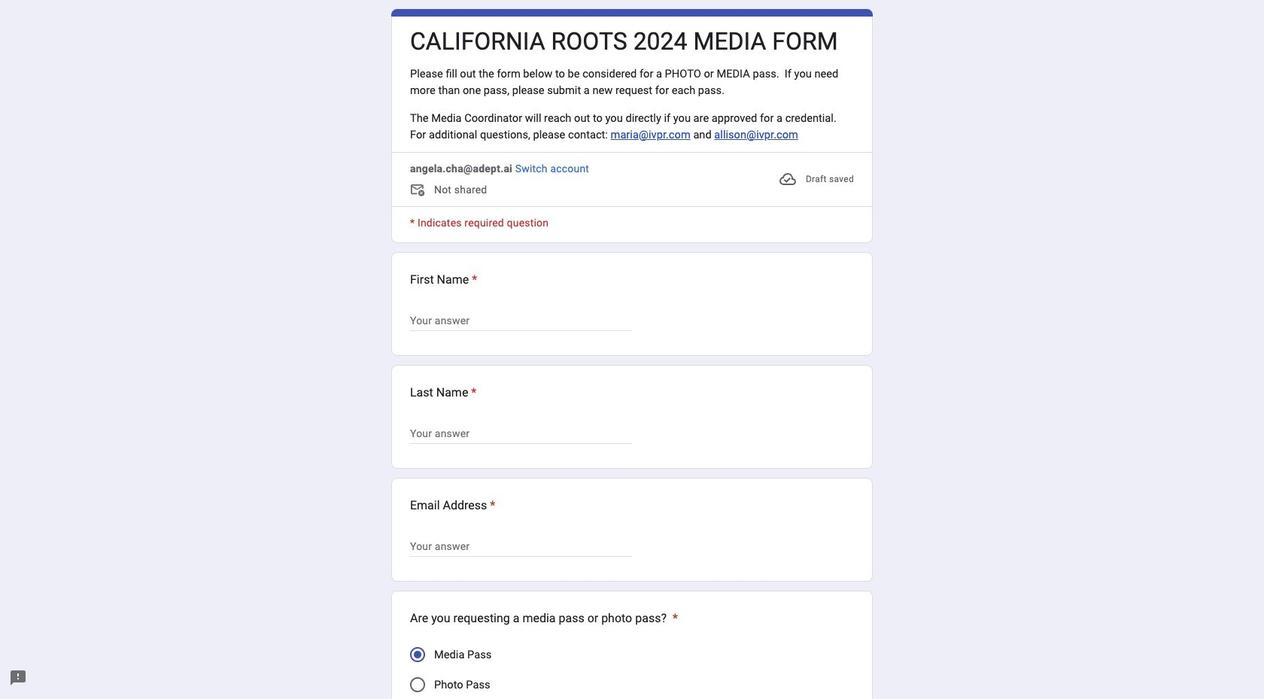 Task type: describe. For each thing, give the bounding box(es) containing it.
2 heading from the top
[[410, 271, 477, 289]]

required question element for second heading from the top
[[469, 271, 477, 289]]

5 heading from the top
[[410, 609, 678, 627]]

3 heading from the top
[[410, 384, 477, 402]]

media pass image
[[414, 651, 422, 658]]

required question element for first heading from the bottom
[[670, 609, 678, 627]]

required question element for 3rd heading from the top of the page
[[468, 384, 477, 402]]

4 heading from the top
[[410, 497, 496, 515]]

your email and google account are not part of your response image
[[410, 182, 434, 200]]



Task type: locate. For each thing, give the bounding box(es) containing it.
heading
[[410, 26, 838, 56], [410, 271, 477, 289], [410, 384, 477, 402], [410, 497, 496, 515], [410, 609, 678, 627]]

list
[[391, 252, 873, 699]]

photo pass image
[[410, 677, 425, 692]]

your email and google account are not part of your response image
[[410, 182, 428, 200]]

None text field
[[410, 311, 632, 329], [410, 424, 632, 442], [410, 537, 632, 555], [410, 311, 632, 329], [410, 424, 632, 442], [410, 537, 632, 555]]

Photo Pass radio
[[410, 677, 425, 692]]

1 heading from the top
[[410, 26, 838, 56]]

required question element
[[469, 271, 477, 289], [468, 384, 477, 402], [487, 497, 496, 515], [670, 609, 678, 627]]

Media Pass radio
[[410, 647, 425, 662]]

report a problem to google image
[[9, 669, 27, 687]]

status
[[779, 161, 854, 197]]

required question element for 4th heading
[[487, 497, 496, 515]]



Task type: vqa. For each thing, say whether or not it's contained in the screenshot.
heading
yes



